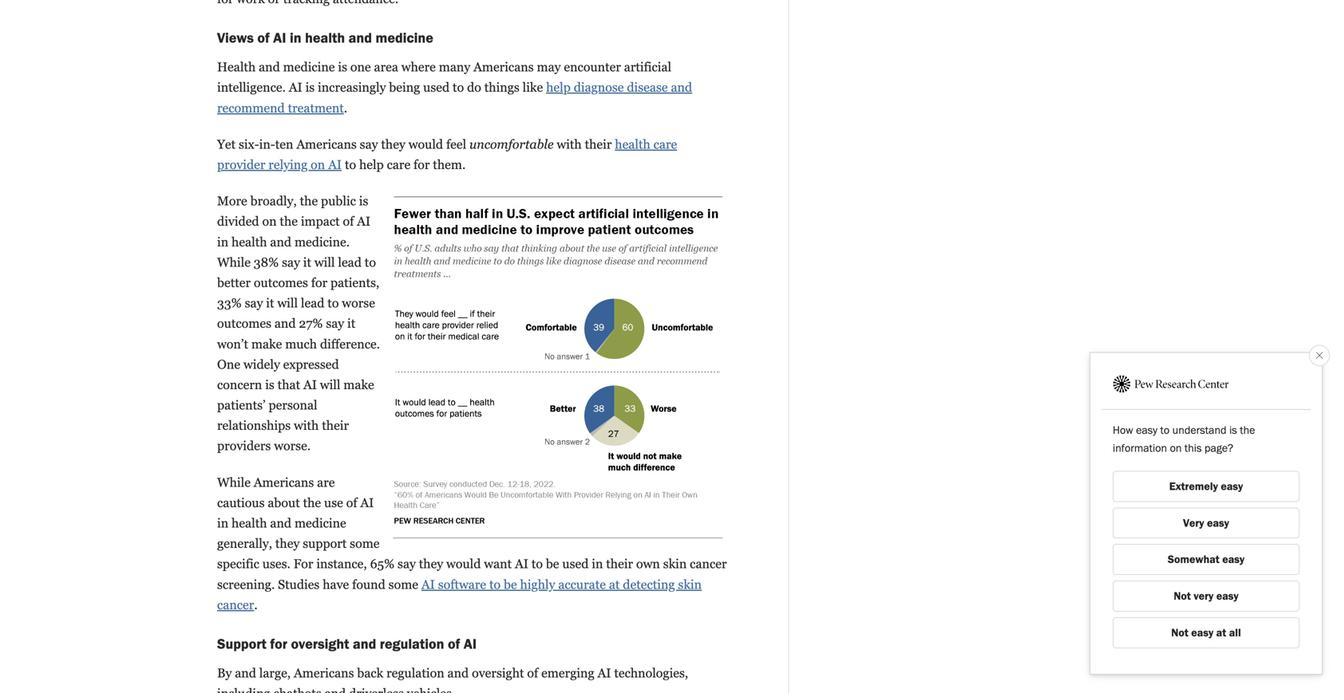Task type: locate. For each thing, give the bounding box(es) containing it.
. down increasingly
[[344, 101, 347, 115]]

2 horizontal spatial they
[[419, 557, 443, 572]]

.
[[344, 101, 347, 115], [254, 598, 258, 613]]

skin
[[663, 557, 687, 572], [678, 578, 702, 592]]

not
[[1174, 590, 1191, 603], [1171, 626, 1189, 640]]

and left 27%
[[275, 317, 296, 331]]

1 vertical spatial cancer
[[217, 598, 254, 613]]

help
[[546, 80, 571, 95], [359, 158, 384, 172]]

1 vertical spatial at
[[1216, 626, 1226, 640]]

better
[[217, 276, 251, 290]]

0 vertical spatial outcomes
[[254, 276, 308, 290]]

would up software
[[446, 557, 481, 572]]

and inside help diagnose disease and recommend treatment
[[671, 80, 692, 95]]

0 vertical spatial care
[[654, 137, 677, 152]]

not down the not very easy button
[[1171, 626, 1189, 640]]

0 horizontal spatial care
[[387, 158, 411, 172]]

1 horizontal spatial at
[[1216, 626, 1226, 640]]

they up to help care for them.
[[381, 137, 405, 152]]

0 horizontal spatial be
[[504, 578, 517, 592]]

of left emerging
[[527, 667, 538, 681]]

to help care for them.
[[342, 158, 466, 172]]

easy for not easy at all
[[1191, 626, 1214, 640]]

oversight up chatbots
[[291, 636, 349, 653]]

medicine down views of ai in health and medicine at top
[[283, 60, 335, 74]]

0 vertical spatial be
[[546, 557, 559, 572]]

yet
[[217, 137, 236, 152]]

0 vertical spatial it
[[303, 255, 311, 270]]

americans down treatment
[[296, 137, 357, 152]]

care down yet six-in-ten americans say they would feel uncomfortable with their
[[387, 158, 411, 172]]

including
[[217, 687, 270, 694]]

1 vertical spatial be
[[504, 578, 517, 592]]

1 horizontal spatial care
[[654, 137, 677, 152]]

help diagnose disease and recommend treatment link
[[217, 80, 692, 115]]

be
[[546, 557, 559, 572], [504, 578, 517, 592]]

0 vertical spatial used
[[423, 80, 450, 95]]

27%
[[299, 317, 323, 331]]

somewhat
[[1168, 553, 1220, 567]]

be up highly
[[546, 557, 559, 572]]

to up the 'patients,'
[[365, 255, 376, 270]]

back
[[357, 667, 383, 681]]

things
[[484, 80, 520, 95]]

they up software
[[419, 557, 443, 572]]

0 horizontal spatial help
[[359, 158, 384, 172]]

easy for extremely easy
[[1221, 480, 1243, 493]]

1 vertical spatial would
[[446, 557, 481, 572]]

2 vertical spatial will
[[320, 378, 340, 392]]

1 while from the top
[[217, 255, 251, 270]]

ai up treatment
[[289, 80, 302, 95]]

health care provider relying on ai link
[[217, 137, 677, 172]]

0 horizontal spatial used
[[423, 80, 450, 95]]

outcomes down 38%
[[254, 276, 308, 290]]

health
[[217, 60, 256, 74]]

1 horizontal spatial on
[[311, 158, 325, 172]]

used down where
[[423, 80, 450, 95]]

0 vertical spatial some
[[350, 537, 380, 551]]

0 vertical spatial regulation
[[380, 636, 444, 653]]

used
[[423, 80, 450, 95], [562, 557, 589, 572]]

2 vertical spatial their
[[606, 557, 633, 572]]

at left all
[[1216, 626, 1226, 640]]

0 vertical spatial would
[[409, 137, 443, 152]]

2 vertical spatial it
[[347, 317, 355, 331]]

0 vertical spatial at
[[609, 578, 620, 592]]

their inside while americans are cautious about the use of ai in health and medicine generally, they support some specific uses. for instance, 65% say they would want ai to be used in their own skin cancer screening. studies have found some
[[606, 557, 633, 572]]

0 horizontal spatial some
[[350, 537, 380, 551]]

of right views
[[257, 29, 270, 46]]

at right accurate
[[609, 578, 620, 592]]

while up cautious
[[217, 476, 251, 490]]

in down divided
[[217, 235, 228, 249]]

is left one
[[338, 60, 347, 74]]

uses.
[[262, 557, 290, 572]]

1 vertical spatial some
[[389, 578, 418, 592]]

0 horizontal spatial for
[[270, 636, 287, 653]]

support for oversight and regulation of ai
[[217, 636, 477, 653]]

1 vertical spatial with
[[294, 419, 319, 433]]

artificial
[[624, 60, 671, 74]]

easy
[[1136, 424, 1158, 437], [1221, 480, 1243, 493], [1207, 516, 1229, 530], [1222, 553, 1245, 567], [1216, 590, 1239, 603], [1191, 626, 1214, 640]]

health
[[305, 29, 345, 46], [615, 137, 650, 152], [232, 235, 267, 249], [232, 517, 267, 531]]

they
[[381, 137, 405, 152], [275, 537, 300, 551], [419, 557, 443, 572]]

skin right own
[[663, 557, 687, 572]]

1 vertical spatial their
[[322, 419, 349, 433]]

the right the understand
[[1240, 424, 1255, 437]]

0 horizontal spatial on
[[262, 215, 277, 229]]

1 horizontal spatial be
[[546, 557, 559, 572]]

on left "this"
[[1170, 441, 1182, 455]]

this
[[1185, 441, 1202, 455]]

1 horizontal spatial with
[[557, 137, 582, 152]]

the inside while americans are cautious about the use of ai in health and medicine generally, they support some specific uses. for instance, 65% say they would want ai to be used in their own skin cancer screening. studies have found some
[[303, 496, 321, 510]]

medicine up where
[[376, 29, 433, 46]]

0 vertical spatial help
[[546, 80, 571, 95]]

1 horizontal spatial for
[[311, 276, 327, 290]]

be down want
[[504, 578, 517, 592]]

and
[[349, 29, 372, 46], [259, 60, 280, 74], [671, 80, 692, 95], [270, 235, 291, 249], [275, 317, 296, 331], [270, 517, 291, 531], [353, 636, 376, 653], [235, 667, 256, 681], [447, 667, 469, 681], [325, 687, 346, 694]]

1 vertical spatial medicine
[[283, 60, 335, 74]]

2 while from the top
[[217, 476, 251, 490]]

disease
[[627, 80, 668, 95]]

1 horizontal spatial cancer
[[690, 557, 727, 572]]

patients'
[[217, 398, 266, 413]]

1 horizontal spatial .
[[344, 101, 347, 115]]

0 vertical spatial on
[[311, 158, 325, 172]]

0 horizontal spatial lead
[[301, 296, 324, 311]]

somewhat easy
[[1168, 553, 1245, 567]]

americans inside while americans are cautious about the use of ai in health and medicine generally, they support some specific uses. for instance, 65% say they would want ai to be used in their own skin cancer screening. studies have found some
[[254, 476, 314, 490]]

0 horizontal spatial .
[[254, 598, 258, 613]]

make up widely
[[251, 337, 282, 351]]

it right '33%' on the top left of the page
[[266, 296, 274, 311]]

in up accurate
[[592, 557, 603, 572]]

how easy to understand is the information on this page?
[[1113, 424, 1255, 455]]

will down expressed
[[320, 378, 340, 392]]

will up the much
[[277, 296, 298, 311]]

all
[[1229, 626, 1241, 640]]

1 vertical spatial on
[[262, 215, 277, 229]]

2 vertical spatial medicine
[[295, 517, 346, 531]]

intelligence.
[[217, 80, 286, 95]]

of right use
[[346, 496, 357, 510]]

1 vertical spatial make
[[344, 378, 374, 392]]

help down yet six-in-ten americans say they would feel uncomfortable with their
[[359, 158, 384, 172]]

to up highly
[[532, 557, 543, 572]]

say right '65%'
[[398, 557, 416, 572]]

some
[[350, 537, 380, 551], [389, 578, 418, 592]]

cautious
[[217, 496, 265, 510]]

while up better
[[217, 255, 251, 270]]

0 vertical spatial while
[[217, 255, 251, 270]]

0 horizontal spatial they
[[275, 537, 300, 551]]

say right 38%
[[282, 255, 300, 270]]

1 vertical spatial it
[[266, 296, 274, 311]]

found
[[352, 578, 385, 592]]

for down yet six-in-ten americans say they would feel uncomfortable with their
[[414, 158, 430, 172]]

the up impact on the top
[[300, 194, 318, 208]]

will down medicine.
[[314, 255, 335, 270]]

1 vertical spatial used
[[562, 557, 589, 572]]

1 vertical spatial .
[[254, 598, 258, 613]]

health up increasingly
[[305, 29, 345, 46]]

2 vertical spatial on
[[1170, 441, 1182, 455]]

at inside button
[[1216, 626, 1226, 640]]

1 horizontal spatial they
[[381, 137, 405, 152]]

2 vertical spatial for
[[270, 636, 287, 653]]

ai software to be highly accurate at detecting skin cancer link
[[217, 578, 702, 613]]

large,
[[259, 667, 291, 681]]

to down want
[[489, 578, 501, 592]]

more
[[217, 194, 247, 208]]

0 horizontal spatial at
[[609, 578, 620, 592]]

1 vertical spatial care
[[387, 158, 411, 172]]

with down personal
[[294, 419, 319, 433]]

the
[[300, 194, 318, 208], [280, 215, 298, 229], [1240, 424, 1255, 437], [303, 496, 321, 510]]

very
[[1183, 516, 1204, 530]]

health down divided
[[232, 235, 267, 249]]

oversight left emerging
[[472, 667, 524, 681]]

to
[[453, 80, 464, 95], [345, 158, 356, 172], [365, 255, 376, 270], [328, 296, 339, 311], [1160, 424, 1170, 437], [532, 557, 543, 572], [489, 578, 501, 592]]

ai inside health care provider relying on ai
[[328, 158, 342, 172]]

0 horizontal spatial oversight
[[291, 636, 349, 653]]

is right public
[[359, 194, 368, 208]]

the left use
[[303, 496, 321, 510]]

0 vertical spatial skin
[[663, 557, 687, 572]]

on right relying
[[311, 158, 325, 172]]

not easy at all button
[[1113, 618, 1300, 649]]

at
[[609, 578, 620, 592], [1216, 626, 1226, 640]]

would up to help care for them.
[[409, 137, 443, 152]]

with
[[557, 137, 582, 152], [294, 419, 319, 433]]

to left the 'do'
[[453, 80, 464, 95]]

some up '65%'
[[350, 537, 380, 551]]

and up back
[[353, 636, 376, 653]]

americans up chatbots
[[294, 667, 354, 681]]

ai up by and large, americans back regulation and oversight of emerging ai technologies, including chatbots and driverless vehicles.
[[464, 636, 477, 653]]

1 vertical spatial regulation
[[386, 667, 444, 681]]

one
[[217, 358, 240, 372]]

skin right detecting
[[678, 578, 702, 592]]

easy for how easy to understand is the information on this page?
[[1136, 424, 1158, 437]]

0 horizontal spatial make
[[251, 337, 282, 351]]

1 vertical spatial skin
[[678, 578, 702, 592]]

their down diagnose
[[585, 137, 612, 152]]

of down public
[[343, 215, 354, 229]]

1 vertical spatial while
[[217, 476, 251, 490]]

their
[[585, 137, 612, 152], [322, 419, 349, 433], [606, 557, 633, 572]]

increasingly
[[318, 80, 386, 95]]

while americans are cautious about the use of ai in health and medicine generally, they support some specific uses. for instance, 65% say they would want ai to be used in their own skin cancer screening. studies have found some
[[217, 476, 727, 592]]

say
[[360, 137, 378, 152], [282, 255, 300, 270], [245, 296, 263, 311], [326, 317, 344, 331], [398, 557, 416, 572]]

0 vertical spatial they
[[381, 137, 405, 152]]

say up to help care for them.
[[360, 137, 378, 152]]

on down broadly,
[[262, 215, 277, 229]]

and up intelligence.
[[259, 60, 280, 74]]

they up uses.
[[275, 537, 300, 551]]

1 vertical spatial oversight
[[472, 667, 524, 681]]

0 vertical spatial not
[[1174, 590, 1191, 603]]

1 horizontal spatial lead
[[338, 255, 362, 270]]

of
[[257, 29, 270, 46], [343, 215, 354, 229], [346, 496, 357, 510], [448, 636, 460, 653], [527, 667, 538, 681]]

1 vertical spatial not
[[1171, 626, 1189, 640]]

software
[[438, 578, 486, 592]]

for
[[414, 158, 430, 172], [311, 276, 327, 290], [270, 636, 287, 653]]

recommend
[[217, 101, 285, 115]]

1 horizontal spatial would
[[446, 557, 481, 572]]

2 horizontal spatial on
[[1170, 441, 1182, 455]]

health inside health care provider relying on ai
[[615, 137, 650, 152]]

views of ai in health and medicine
[[217, 29, 433, 46]]

and down about
[[270, 517, 291, 531]]

1 horizontal spatial help
[[546, 80, 571, 95]]

ai right emerging
[[598, 667, 611, 681]]

lead up the 'patients,'
[[338, 255, 362, 270]]

. down screening.
[[254, 598, 258, 613]]

1 horizontal spatial oversight
[[472, 667, 524, 681]]

health inside more broadly, the public is divided on the impact of ai in health and medicine. while 38% say it will lead to better outcomes for patients, 33% say it will lead to worse outcomes and 27% say it won't make much difference. one widely expressed concern is that ai will make patients' personal relationships with their providers worse.
[[232, 235, 267, 249]]

used inside health and medicine is one area where many americans may encounter artificial intelligence. ai is increasingly being used to do things like
[[423, 80, 450, 95]]

outcomes up won't
[[217, 317, 271, 331]]

many
[[439, 60, 470, 74]]

make
[[251, 337, 282, 351], [344, 378, 374, 392]]

care inside health care provider relying on ai
[[654, 137, 677, 152]]

easy inside button
[[1222, 553, 1245, 567]]

say right 27%
[[326, 317, 344, 331]]

oversight inside by and large, americans back regulation and oversight of emerging ai technologies, including chatbots and driverless vehicles.
[[472, 667, 524, 681]]

are
[[317, 476, 335, 490]]

very
[[1194, 590, 1214, 603]]

care down "disease"
[[654, 137, 677, 152]]

is up page?
[[1230, 424, 1237, 437]]

lead up 27%
[[301, 296, 324, 311]]

0 vertical spatial oversight
[[291, 636, 349, 653]]

not very easy button
[[1113, 581, 1300, 612]]

by
[[217, 667, 232, 681]]

diagnose
[[574, 80, 624, 95]]

while
[[217, 255, 251, 270], [217, 476, 251, 490]]

is
[[338, 60, 347, 74], [305, 80, 315, 95], [359, 194, 368, 208], [265, 378, 274, 392], [1230, 424, 1237, 437]]

six-
[[239, 137, 259, 152]]

2 horizontal spatial for
[[414, 158, 430, 172]]

americans up about
[[254, 476, 314, 490]]

make down difference. at the left
[[344, 378, 374, 392]]

their inside more broadly, the public is divided on the impact of ai in health and medicine. while 38% say it will lead to better outcomes for patients, 33% say it will lead to worse outcomes and 27% say it won't make much difference. one widely expressed concern is that ai will make patients' personal relationships with their providers worse.
[[322, 419, 349, 433]]

it
[[303, 255, 311, 270], [266, 296, 274, 311], [347, 317, 355, 331]]

regulation inside by and large, americans back regulation and oversight of emerging ai technologies, including chatbots and driverless vehicles.
[[386, 667, 444, 681]]

cancer down screening.
[[217, 598, 254, 613]]

for up large,
[[270, 636, 287, 653]]

1 horizontal spatial used
[[562, 557, 589, 572]]

0 horizontal spatial cancer
[[217, 598, 254, 613]]

0 horizontal spatial with
[[294, 419, 319, 433]]

not left very
[[1174, 590, 1191, 603]]

their left own
[[606, 557, 633, 572]]

1 horizontal spatial some
[[389, 578, 418, 592]]

0 vertical spatial cancer
[[690, 557, 727, 572]]

with right 'uncomfortable'
[[557, 137, 582, 152]]

ai up public
[[328, 158, 342, 172]]

and inside health and medicine is one area where many americans may encounter artificial intelligence. ai is increasingly being used to do things like
[[259, 60, 280, 74]]

how
[[1113, 424, 1133, 437]]

1 vertical spatial they
[[275, 537, 300, 551]]

0 vertical spatial will
[[314, 255, 335, 270]]

some down '65%'
[[389, 578, 418, 592]]

with inside more broadly, the public is divided on the impact of ai in health and medicine. while 38% say it will lead to better outcomes for patients, 33% say it will lead to worse outcomes and 27% say it won't make much difference. one widely expressed concern is that ai will make patients' personal relationships with their providers worse.
[[294, 419, 319, 433]]

help down may
[[546, 80, 571, 95]]

provider
[[217, 158, 265, 172]]

it down medicine.
[[303, 255, 311, 270]]

0 vertical spatial lead
[[338, 255, 362, 270]]

2 horizontal spatial it
[[347, 317, 355, 331]]

1 vertical spatial for
[[311, 276, 327, 290]]

and right "disease"
[[671, 80, 692, 95]]

1 vertical spatial outcomes
[[217, 317, 271, 331]]

medicine
[[376, 29, 433, 46], [283, 60, 335, 74], [295, 517, 346, 531]]

0 vertical spatial .
[[344, 101, 347, 115]]

by and large, americans back regulation and oversight of emerging ai technologies, including chatbots and driverless vehicles.
[[217, 667, 688, 694]]

will
[[314, 255, 335, 270], [277, 296, 298, 311], [320, 378, 340, 392]]

1 horizontal spatial make
[[344, 378, 374, 392]]

would
[[409, 137, 443, 152], [446, 557, 481, 572]]

easy inside 'how easy to understand is the information on this page?'
[[1136, 424, 1158, 437]]

health down "disease"
[[615, 137, 650, 152]]



Task type: vqa. For each thing, say whether or not it's contained in the screenshot.
easy for Extremely easy
yes



Task type: describe. For each thing, give the bounding box(es) containing it.
very easy
[[1183, 516, 1229, 530]]

americans inside by and large, americans back regulation and oversight of emerging ai technologies, including chatbots and driverless vehicles.
[[294, 667, 354, 681]]

health inside while americans are cautious about the use of ai in health and medicine generally, they support some specific uses. for instance, 65% say they would want ai to be used in their own skin cancer screening. studies have found some
[[232, 517, 267, 531]]

say right '33%' on the top left of the page
[[245, 296, 263, 311]]

information
[[1113, 441, 1167, 455]]

be inside while americans are cautious about the use of ai in health and medicine generally, they support some specific uses. for instance, 65% say they would want ai to be used in their own skin cancer screening. studies have found some
[[546, 557, 559, 572]]

have
[[323, 578, 349, 592]]

driverless
[[349, 687, 404, 694]]

for
[[294, 557, 313, 572]]

extremely easy
[[1169, 480, 1243, 493]]

personal
[[269, 398, 317, 413]]

not easy at all
[[1171, 626, 1241, 640]]

own
[[636, 557, 660, 572]]

technologies,
[[614, 667, 688, 681]]

of inside while americans are cautious about the use of ai in health and medicine generally, they support some specific uses. for instance, 65% say they would want ai to be used in their own skin cancer screening. studies have found some
[[346, 496, 357, 510]]

not very easy
[[1174, 590, 1239, 603]]

and up including on the bottom of page
[[235, 667, 256, 681]]

emerging
[[541, 667, 594, 681]]

cancer inside while americans are cautious about the use of ai in health and medicine generally, they support some specific uses. for instance, 65% say they would want ai to be used in their own skin cancer screening. studies have found some
[[690, 557, 727, 572]]

extremely
[[1169, 480, 1218, 493]]

and right chatbots
[[325, 687, 346, 694]]

1 vertical spatial help
[[359, 158, 384, 172]]

for inside more broadly, the public is divided on the impact of ai in health and medicine. while 38% say it will lead to better outcomes for patients, 33% say it will lead to worse outcomes and 27% say it won't make much difference. one widely expressed concern is that ai will make patients' personal relationships with their providers worse.
[[311, 276, 327, 290]]

0 vertical spatial with
[[557, 137, 582, 152]]

very easy button
[[1113, 508, 1300, 539]]

ai software to be highly accurate at detecting skin cancer
[[217, 578, 702, 613]]

vehicles.
[[407, 687, 455, 694]]

0 horizontal spatial it
[[266, 296, 274, 311]]

to inside health and medicine is one area where many americans may encounter artificial intelligence. ai is increasingly being used to do things like
[[453, 80, 464, 95]]

of up by and large, americans back regulation and oversight of emerging ai technologies, including chatbots and driverless vehicles.
[[448, 636, 460, 653]]

uncomfortable
[[469, 137, 554, 152]]

in right views
[[290, 29, 301, 46]]

won't
[[217, 337, 248, 351]]

impact
[[301, 215, 340, 229]]

much
[[285, 337, 317, 351]]

skin inside ai software to be highly accurate at detecting skin cancer
[[678, 578, 702, 592]]

ai inside health and medicine is one area where many americans may encounter artificial intelligence. ai is increasingly being used to do things like
[[289, 80, 302, 95]]

like
[[523, 80, 543, 95]]

ai right use
[[360, 496, 374, 510]]

more broadly, the public is divided on the impact of ai in health and medicine. while 38% say it will lead to better outcomes for patients, 33% say it will lead to worse outcomes and 27% say it won't make much difference. one widely expressed concern is that ai will make patients' personal relationships with their providers worse.
[[217, 194, 380, 454]]

easy for very easy
[[1207, 516, 1229, 530]]

of inside more broadly, the public is divided on the impact of ai in health and medicine. while 38% say it will lead to better outcomes for patients, 33% say it will lead to worse outcomes and 27% say it won't make much difference. one widely expressed concern is that ai will make patients' personal relationships with their providers worse.
[[343, 215, 354, 229]]

worse
[[342, 296, 375, 311]]

charts showing that fewer than half in u.s. expect artificial intelligence in health and medicine to improve patient outcomes. image
[[393, 195, 728, 541]]

1 vertical spatial lead
[[301, 296, 324, 311]]

in-
[[259, 137, 275, 152]]

1 vertical spatial will
[[277, 296, 298, 311]]

is up treatment
[[305, 80, 315, 95]]

understand
[[1173, 424, 1227, 437]]

used inside while americans are cautious about the use of ai in health and medicine generally, they support some specific uses. for instance, 65% say they would want ai to be used in their own skin cancer screening. studies have found some
[[562, 557, 589, 572]]

ai inside ai software to be highly accurate at detecting skin cancer
[[421, 578, 435, 592]]

being
[[389, 80, 420, 95]]

0 vertical spatial their
[[585, 137, 612, 152]]

highly
[[520, 578, 555, 592]]

skin inside while americans are cautious about the use of ai in health and medicine generally, they support some specific uses. for instance, 65% say they would want ai to be used in their own skin cancer screening. studies have found some
[[663, 557, 687, 572]]

instance,
[[316, 557, 367, 572]]

in inside more broadly, the public is divided on the impact of ai in health and medicine. while 38% say it will lead to better outcomes for patients, 33% say it will lead to worse outcomes and 27% say it won't make much difference. one widely expressed concern is that ai will make patients' personal relationships with their providers worse.
[[217, 235, 228, 249]]

providers
[[217, 439, 271, 454]]

2 vertical spatial they
[[419, 557, 443, 572]]

help diagnose disease and recommend treatment
[[217, 80, 692, 115]]

area
[[374, 60, 398, 74]]

medicine inside while americans are cautious about the use of ai in health and medicine generally, they support some specific uses. for instance, 65% say they would want ai to be used in their own skin cancer screening. studies have found some
[[295, 517, 346, 531]]

americans inside health and medicine is one area where many americans may encounter artificial intelligence. ai is increasingly being used to do things like
[[474, 60, 534, 74]]

while inside while americans are cautious about the use of ai in health and medicine generally, they support some specific uses. for instance, 65% say they would want ai to be used in their own skin cancer screening. studies have found some
[[217, 476, 251, 490]]

the inside 'how easy to understand is the information on this page?'
[[1240, 424, 1255, 437]]

and inside while americans are cautious about the use of ai in health and medicine generally, they support some specific uses. for instance, 65% say they would want ai to be used in their own skin cancer screening. studies have found some
[[270, 517, 291, 531]]

to inside while americans are cautious about the use of ai in health and medicine generally, they support some specific uses. for instance, 65% say they would want ai to be used in their own skin cancer screening. studies have found some
[[532, 557, 543, 572]]

patients,
[[331, 276, 379, 290]]

say inside while americans are cautious about the use of ai in health and medicine generally, they support some specific uses. for instance, 65% say they would want ai to be used in their own skin cancer screening. studies have found some
[[398, 557, 416, 572]]

health and medicine is one area where many americans may encounter artificial intelligence. ai is increasingly being used to do things like
[[217, 60, 671, 95]]

easy for somewhat easy
[[1222, 553, 1245, 567]]

concern
[[217, 378, 262, 392]]

broadly,
[[250, 194, 297, 208]]

yet six-in-ten americans say they would feel uncomfortable with their
[[217, 137, 615, 152]]

38%
[[254, 255, 279, 270]]

ai right views
[[273, 29, 286, 46]]

divided
[[217, 215, 259, 229]]

the down broadly,
[[280, 215, 298, 229]]

not for not very easy
[[1174, 590, 1191, 603]]

help inside help diagnose disease and recommend treatment
[[546, 80, 571, 95]]

in down cautious
[[217, 517, 228, 531]]

at inside ai software to be highly accurate at detecting skin cancer
[[609, 578, 620, 592]]

relationships
[[217, 419, 291, 433]]

0 horizontal spatial would
[[409, 137, 443, 152]]

medicine.
[[295, 235, 350, 249]]

support
[[303, 537, 347, 551]]

difference.
[[320, 337, 380, 351]]

not for not easy at all
[[1171, 626, 1189, 640]]

on inside more broadly, the public is divided on the impact of ai in health and medicine. while 38% say it will lead to better outcomes for patients, 33% say it will lead to worse outcomes and 27% say it won't make much difference. one widely expressed concern is that ai will make patients' personal relationships with their providers worse.
[[262, 215, 277, 229]]

0 vertical spatial medicine
[[376, 29, 433, 46]]

ten
[[275, 137, 293, 152]]

to up public
[[345, 158, 356, 172]]

generally,
[[217, 537, 272, 551]]

of inside by and large, americans back regulation and oversight of emerging ai technologies, including chatbots and driverless vehicles.
[[527, 667, 538, 681]]

and up 38%
[[270, 235, 291, 249]]

65%
[[370, 557, 395, 572]]

screening.
[[217, 578, 275, 592]]

widely
[[243, 358, 280, 372]]

is left "that"
[[265, 378, 274, 392]]

to left worse
[[328, 296, 339, 311]]

on inside health care provider relying on ai
[[311, 158, 325, 172]]

expressed
[[283, 358, 339, 372]]

0 vertical spatial make
[[251, 337, 282, 351]]

feel
[[446, 137, 466, 152]]

to inside 'how easy to understand is the information on this page?'
[[1160, 424, 1170, 437]]

one
[[350, 60, 371, 74]]

ai down expressed
[[303, 378, 317, 392]]

worse.
[[274, 439, 311, 454]]

is inside 'how easy to understand is the information on this page?'
[[1230, 424, 1237, 437]]

support
[[217, 636, 267, 653]]

cancer inside ai software to be highly accurate at detecting skin cancer
[[217, 598, 254, 613]]

and up one
[[349, 29, 372, 46]]

may
[[537, 60, 561, 74]]

. for is
[[344, 101, 347, 115]]

that
[[278, 378, 300, 392]]

accurate
[[558, 578, 606, 592]]

detecting
[[623, 578, 675, 592]]

1 horizontal spatial it
[[303, 255, 311, 270]]

0 vertical spatial for
[[414, 158, 430, 172]]

public
[[321, 194, 356, 208]]

ai right want
[[515, 557, 528, 572]]

be inside ai software to be highly accurate at detecting skin cancer
[[504, 578, 517, 592]]

extremely easy button
[[1113, 471, 1300, 502]]

treatment
[[288, 101, 344, 115]]

while inside more broadly, the public is divided on the impact of ai in health and medicine. while 38% say it will lead to better outcomes for patients, 33% say it will lead to worse outcomes and 27% say it won't make much difference. one widely expressed concern is that ai will make patients' personal relationships with their providers worse.
[[217, 255, 251, 270]]

33%
[[217, 296, 242, 311]]

ai right impact on the top
[[357, 215, 371, 229]]

use
[[324, 496, 343, 510]]

would inside while americans are cautious about the use of ai in health and medicine generally, they support some specific uses. for instance, 65% say they would want ai to be used in their own skin cancer screening. studies have found some
[[446, 557, 481, 572]]

somewhat easy button
[[1113, 545, 1300, 576]]

medicine inside health and medicine is one area where many americans may encounter artificial intelligence. ai is increasingly being used to do things like
[[283, 60, 335, 74]]

. for they
[[254, 598, 258, 613]]

studies
[[278, 578, 320, 592]]

where
[[401, 60, 436, 74]]

want
[[484, 557, 512, 572]]

to inside ai software to be highly accurate at detecting skin cancer
[[489, 578, 501, 592]]

chatbots
[[273, 687, 322, 694]]

on inside 'how easy to understand is the information on this page?'
[[1170, 441, 1182, 455]]

specific
[[217, 557, 259, 572]]

ai inside by and large, americans back regulation and oversight of emerging ai technologies, including chatbots and driverless vehicles.
[[598, 667, 611, 681]]

and up vehicles. at the left
[[447, 667, 469, 681]]



